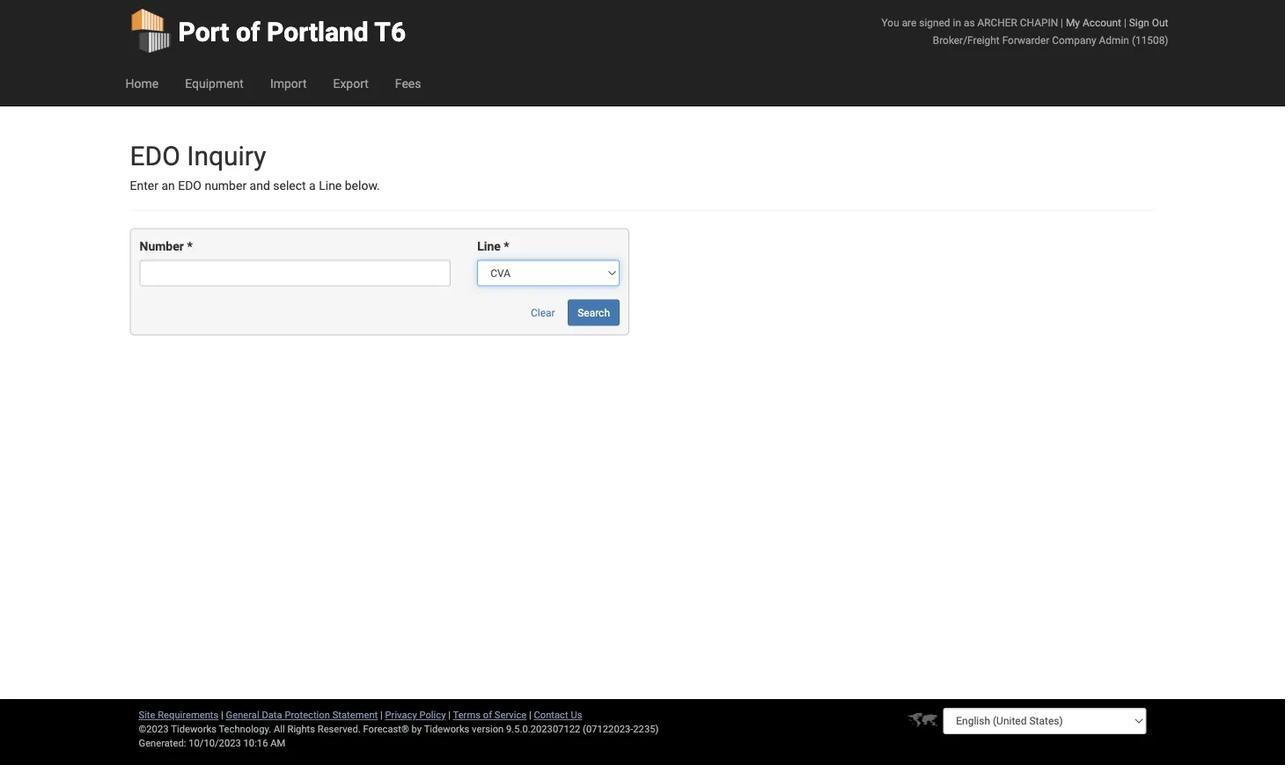 Task type: vqa. For each thing, say whether or not it's contained in the screenshot.
the Line within the EDO Inquiry Enter an EDO number and select a Line below.
no



Task type: describe. For each thing, give the bounding box(es) containing it.
privacy policy link
[[385, 710, 446, 721]]

you
[[882, 16, 900, 29]]

as
[[964, 16, 975, 29]]

(07122023-
[[583, 724, 633, 736]]

10:16
[[243, 738, 268, 750]]

fees button
[[382, 62, 434, 106]]

version
[[472, 724, 504, 736]]

protection
[[285, 710, 330, 721]]

technology.
[[219, 724, 271, 736]]

data
[[262, 710, 282, 721]]

site
[[139, 710, 155, 721]]

home
[[125, 76, 159, 91]]

| left general
[[221, 710, 223, 721]]

select
[[273, 179, 306, 193]]

privacy
[[385, 710, 417, 721]]

forecast®
[[363, 724, 409, 736]]

policy
[[419, 710, 446, 721]]

broker/freight
[[933, 34, 1000, 46]]

sign out link
[[1129, 16, 1169, 29]]

| up tideworks
[[448, 710, 451, 721]]

contact us link
[[534, 710, 582, 721]]

(11508)
[[1132, 34, 1169, 46]]

archer
[[978, 16, 1018, 29]]

home button
[[112, 62, 172, 106]]

Number * text field
[[140, 260, 451, 286]]

| left my
[[1061, 16, 1064, 29]]

number *
[[140, 239, 193, 254]]

port of portland t6 link
[[130, 0, 406, 62]]

number
[[140, 239, 184, 254]]

port of portland t6
[[178, 16, 406, 48]]

enter
[[130, 179, 158, 193]]

site requirements | general data protection statement | privacy policy | terms of service | contact us ©2023 tideworks technology. all rights reserved. forecast® by tideworks version 9.5.0.202307122 (07122023-2235) generated: 10/10/2023 10:16 am
[[139, 710, 659, 750]]

port
[[178, 16, 229, 48]]

equipment
[[185, 76, 244, 91]]

us
[[571, 710, 582, 721]]

©2023 tideworks
[[139, 724, 217, 736]]

t6
[[374, 16, 406, 48]]

10/10/2023
[[189, 738, 241, 750]]

company
[[1052, 34, 1097, 46]]

| left sign
[[1124, 16, 1127, 29]]

2235)
[[633, 724, 659, 736]]

an
[[161, 179, 175, 193]]

all
[[274, 724, 285, 736]]

0 vertical spatial edo
[[130, 140, 180, 172]]

terms of service link
[[453, 710, 527, 721]]

edo inquiry enter an edo number and select a line below.
[[130, 140, 380, 193]]

contact
[[534, 710, 568, 721]]

reserved.
[[318, 724, 361, 736]]



Task type: locate. For each thing, give the bounding box(es) containing it.
service
[[495, 710, 527, 721]]

you are signed in as archer chapin | my account | sign out broker/freight forwarder company admin (11508)
[[882, 16, 1169, 46]]

by
[[412, 724, 422, 736]]

line inside edo inquiry enter an edo number and select a line below.
[[319, 179, 342, 193]]

1 horizontal spatial of
[[483, 710, 492, 721]]

edo up 'enter'
[[130, 140, 180, 172]]

* for line *
[[504, 239, 509, 254]]

site requirements link
[[139, 710, 219, 721]]

statement
[[333, 710, 378, 721]]

*
[[187, 239, 193, 254], [504, 239, 509, 254]]

0 vertical spatial of
[[236, 16, 260, 48]]

chapin
[[1020, 16, 1058, 29]]

generated:
[[139, 738, 186, 750]]

and
[[250, 179, 270, 193]]

1 horizontal spatial *
[[504, 239, 509, 254]]

terms
[[453, 710, 481, 721]]

|
[[1061, 16, 1064, 29], [1124, 16, 1127, 29], [221, 710, 223, 721], [380, 710, 383, 721], [448, 710, 451, 721], [529, 710, 532, 721]]

0 horizontal spatial line
[[319, 179, 342, 193]]

1 horizontal spatial line
[[477, 239, 501, 254]]

requirements
[[158, 710, 219, 721]]

0 horizontal spatial *
[[187, 239, 193, 254]]

1 vertical spatial edo
[[178, 179, 202, 193]]

are
[[902, 16, 917, 29]]

tideworks
[[424, 724, 470, 736]]

search
[[578, 307, 610, 319]]

general
[[226, 710, 259, 721]]

import
[[270, 76, 307, 91]]

0 vertical spatial line
[[319, 179, 342, 193]]

in
[[953, 16, 961, 29]]

export
[[333, 76, 369, 91]]

0 horizontal spatial of
[[236, 16, 260, 48]]

edo
[[130, 140, 180, 172], [178, 179, 202, 193]]

equipment button
[[172, 62, 257, 106]]

account
[[1083, 16, 1122, 29]]

export button
[[320, 62, 382, 106]]

of inside site requirements | general data protection statement | privacy policy | terms of service | contact us ©2023 tideworks technology. all rights reserved. forecast® by tideworks version 9.5.0.202307122 (07122023-2235) generated: 10/10/2023 10:16 am
[[483, 710, 492, 721]]

forwarder
[[1002, 34, 1050, 46]]

2 * from the left
[[504, 239, 509, 254]]

import button
[[257, 62, 320, 106]]

admin
[[1099, 34, 1129, 46]]

line *
[[477, 239, 509, 254]]

signed
[[919, 16, 950, 29]]

clear
[[531, 307, 555, 319]]

number
[[205, 179, 247, 193]]

rights
[[287, 724, 315, 736]]

edo right an
[[178, 179, 202, 193]]

my account link
[[1066, 16, 1122, 29]]

1 * from the left
[[187, 239, 193, 254]]

line
[[319, 179, 342, 193], [477, 239, 501, 254]]

out
[[1152, 16, 1169, 29]]

| up forecast®
[[380, 710, 383, 721]]

of
[[236, 16, 260, 48], [483, 710, 492, 721]]

general data protection statement link
[[226, 710, 378, 721]]

sign
[[1129, 16, 1150, 29]]

clear button
[[521, 300, 565, 326]]

fees
[[395, 76, 421, 91]]

of right port
[[236, 16, 260, 48]]

am
[[270, 738, 285, 750]]

inquiry
[[187, 140, 266, 172]]

| up the "9.5.0.202307122" in the bottom of the page
[[529, 710, 532, 721]]

9.5.0.202307122
[[506, 724, 580, 736]]

* for number *
[[187, 239, 193, 254]]

search button
[[568, 300, 620, 326]]

of up version
[[483, 710, 492, 721]]

1 vertical spatial line
[[477, 239, 501, 254]]

1 vertical spatial of
[[483, 710, 492, 721]]

portland
[[267, 16, 369, 48]]

below.
[[345, 179, 380, 193]]

my
[[1066, 16, 1080, 29]]

a
[[309, 179, 316, 193]]



